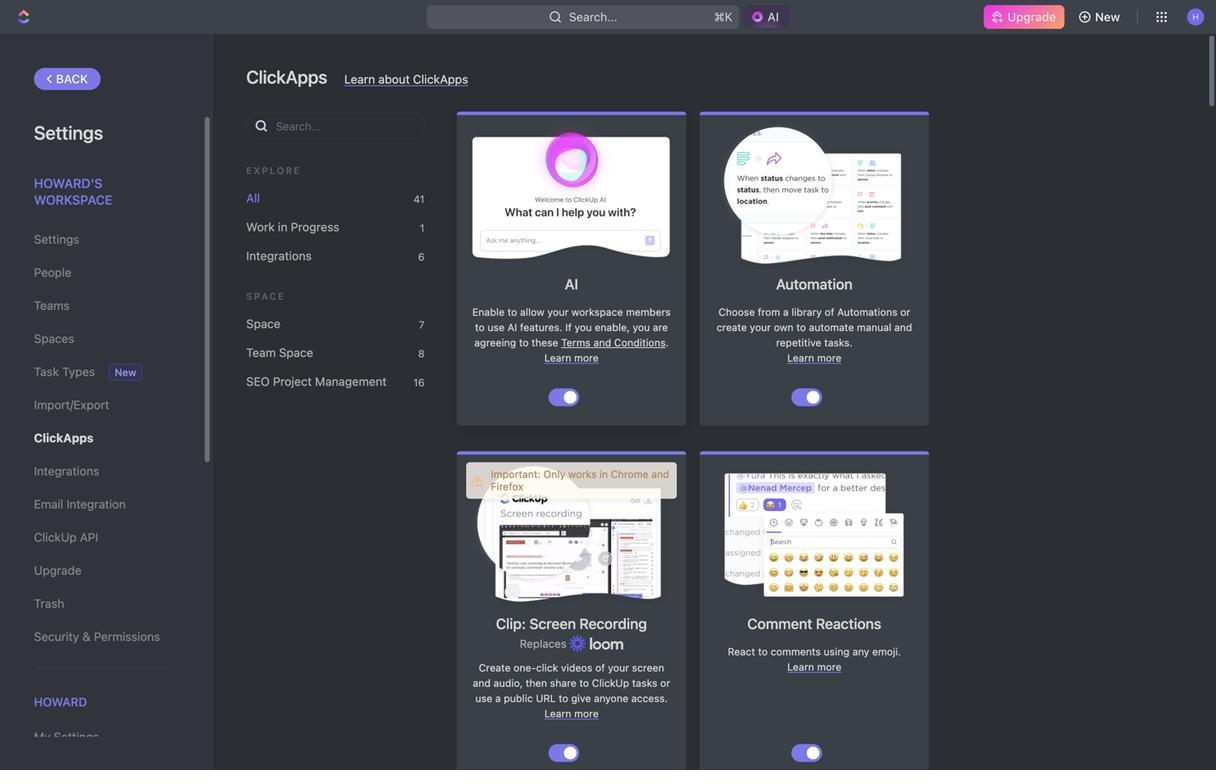 Task type: vqa. For each thing, say whether or not it's contained in the screenshot.
Manual
yes



Task type: locate. For each thing, give the bounding box(es) containing it.
members
[[626, 306, 671, 318]]

learn more link
[[545, 352, 599, 364], [788, 352, 842, 364], [788, 661, 842, 673], [545, 708, 599, 720]]

a down audio,
[[496, 693, 501, 705]]

audio,
[[494, 678, 523, 689]]

use
[[488, 322, 505, 333], [476, 693, 493, 705]]

1 vertical spatial integrations
[[34, 464, 99, 478]]

more inside choose from a library of automations or create your own to automate manual and repetitive tasks. learn more
[[817, 352, 842, 364]]

learn more link down "comments"
[[788, 661, 842, 673]]

0 horizontal spatial clickapps
[[34, 431, 94, 445]]

settings right my
[[54, 730, 99, 744]]

of inside create one-click videos of your screen and audio, then share to clickup tasks or use a public url to give anyone access. learn more
[[596, 662, 605, 674]]

of for your
[[596, 662, 605, 674]]

project
[[273, 375, 312, 389]]

2 horizontal spatial clickapps
[[413, 72, 468, 86]]

workspace
[[34, 192, 112, 207]]

0 horizontal spatial you
[[575, 322, 592, 333]]

new button
[[1072, 3, 1131, 31]]

and right 'manual'
[[895, 322, 913, 333]]

1 vertical spatial or
[[661, 678, 671, 689]]

use up agreeing
[[488, 322, 505, 333]]

1 vertical spatial your
[[750, 322, 771, 333]]

and right chrome
[[652, 469, 670, 480]]

0 horizontal spatial of
[[596, 662, 605, 674]]

0 horizontal spatial or
[[661, 678, 671, 689]]

automation
[[777, 276, 853, 293]]

more down terms
[[574, 352, 599, 364]]

learn about clickapps link
[[345, 72, 468, 86]]

clickapps link
[[34, 424, 169, 453]]

learn down url
[[545, 708, 572, 720]]

upgrade down clickup api
[[34, 564, 82, 578]]

learn more link for automation
[[788, 352, 842, 364]]

clickapps up search... text field
[[246, 66, 328, 88]]

1 you from the left
[[575, 322, 592, 333]]

use inside the enable to allow your workspace members to use ai features. if you enable, you are agreeing to these
[[488, 322, 505, 333]]

1 horizontal spatial in
[[600, 469, 608, 480]]

in right "work" in the left of the page
[[278, 220, 288, 234]]

ai up agreeing
[[508, 322, 517, 333]]

clickapps
[[246, 66, 328, 88], [413, 72, 468, 86], [34, 431, 94, 445]]

0 horizontal spatial clickup
[[34, 531, 77, 545]]

more down using
[[817, 661, 842, 673]]

react to comments using any emoji. learn more
[[728, 646, 901, 673]]

back
[[56, 72, 88, 86]]

2 vertical spatial settings
[[54, 730, 99, 744]]

my settings
[[34, 730, 99, 744]]

1 vertical spatial upgrade
[[34, 564, 82, 578]]

react
[[728, 646, 756, 658]]

settings element
[[0, 34, 212, 771]]

0 vertical spatial settings
[[34, 121, 103, 144]]

upgrade link down clickup api link
[[34, 557, 169, 585]]

api
[[80, 531, 98, 545]]

and
[[895, 322, 913, 333], [594, 337, 612, 349], [652, 469, 670, 480], [473, 678, 491, 689]]

1 horizontal spatial a
[[783, 306, 789, 318]]

upgrade link
[[984, 5, 1065, 29], [34, 557, 169, 585]]

only
[[544, 469, 566, 480]]

clickapps inside the settings element
[[34, 431, 94, 445]]

screen
[[530, 616, 576, 633]]

1 vertical spatial clickup
[[592, 678, 630, 689]]

learn down repetitive
[[788, 352, 815, 364]]

to right react
[[758, 646, 768, 658]]

use down create
[[476, 693, 493, 705]]

0 horizontal spatial ai
[[508, 322, 517, 333]]

a up own
[[783, 306, 789, 318]]

of
[[825, 306, 835, 318], [596, 662, 605, 674]]

important: only works in chrome and firefox
[[491, 469, 670, 493]]

0 horizontal spatial new
[[115, 367, 136, 379]]

to inside react to comments using any emoji. learn more
[[758, 646, 768, 658]]

of right videos
[[596, 662, 605, 674]]

email integration
[[34, 497, 126, 511]]

0 vertical spatial a
[[783, 306, 789, 318]]

0 horizontal spatial upgrade link
[[34, 557, 169, 585]]

settings up howard's
[[34, 121, 103, 144]]

or
[[901, 306, 911, 318], [661, 678, 671, 689]]

ai button
[[744, 5, 790, 29]]

0 vertical spatial ai
[[768, 10, 779, 24]]

howard's
[[34, 176, 102, 191]]

integrations down work in progress
[[246, 249, 312, 263]]

0 vertical spatial upgrade link
[[984, 5, 1065, 29]]

agreeing
[[475, 337, 516, 349]]

1 vertical spatial use
[[476, 693, 493, 705]]

0 vertical spatial of
[[825, 306, 835, 318]]

upgrade
[[1008, 10, 1057, 24], [34, 564, 82, 578]]

settings
[[34, 121, 103, 144], [34, 232, 79, 246], [54, 730, 99, 744]]

new inside the settings element
[[115, 367, 136, 379]]

2 vertical spatial your
[[608, 662, 629, 674]]

clickup api link
[[34, 523, 169, 552]]

1 horizontal spatial you
[[633, 322, 650, 333]]

task types
[[34, 365, 95, 379]]

more
[[574, 352, 599, 364], [817, 352, 842, 364], [817, 661, 842, 673], [574, 708, 599, 720]]

to inside choose from a library of automations or create your own to automate manual and repetitive tasks. learn more
[[797, 322, 806, 333]]

to down share
[[559, 693, 569, 705]]

0 horizontal spatial upgrade
[[34, 564, 82, 578]]

0 vertical spatial use
[[488, 322, 505, 333]]

learn inside choose from a library of automations or create your own to automate manual and repetitive tasks. learn more
[[788, 352, 815, 364]]

your
[[548, 306, 569, 318], [750, 322, 771, 333], [608, 662, 629, 674]]

to left these
[[519, 337, 529, 349]]

of inside choose from a library of automations or create your own to automate manual and repetitive tasks. learn more
[[825, 306, 835, 318]]

1 vertical spatial upgrade link
[[34, 557, 169, 585]]

to up give
[[580, 678, 589, 689]]

in
[[278, 220, 288, 234], [600, 469, 608, 480]]

learn down "comments"
[[788, 661, 815, 673]]

integrations up email integration
[[34, 464, 99, 478]]

and down create
[[473, 678, 491, 689]]

your left screen
[[608, 662, 629, 674]]

you up conditions
[[633, 322, 650, 333]]

clickup up "anyone"
[[592, 678, 630, 689]]

1 horizontal spatial of
[[825, 306, 835, 318]]

clickapps right 'about' at top left
[[413, 72, 468, 86]]

in right works
[[600, 469, 608, 480]]

howard's workspace
[[34, 176, 112, 207]]

spaces link
[[34, 325, 169, 353]]

1 vertical spatial in
[[600, 469, 608, 480]]

integrations
[[246, 249, 312, 263], [34, 464, 99, 478]]

1 horizontal spatial clickup
[[592, 678, 630, 689]]

click
[[536, 662, 558, 674]]

ai up workspace
[[565, 276, 579, 293]]

terms and conditions .
[[561, 337, 669, 349]]

0 vertical spatial or
[[901, 306, 911, 318]]

clickup api
[[34, 531, 98, 545]]

upgrade link left new button at the top of the page
[[984, 5, 1065, 29]]

0 vertical spatial upgrade
[[1008, 10, 1057, 24]]

8
[[418, 348, 425, 360]]

or inside choose from a library of automations or create your own to automate manual and repetitive tasks. learn more
[[901, 306, 911, 318]]

teams link
[[34, 291, 169, 320]]

import/export link
[[34, 391, 169, 420]]

0 vertical spatial in
[[278, 220, 288, 234]]

your down from
[[750, 322, 771, 333]]

email
[[34, 497, 63, 511]]

import/export
[[34, 398, 109, 412]]

0 horizontal spatial in
[[278, 220, 288, 234]]

of for automations
[[825, 306, 835, 318]]

1 horizontal spatial ai
[[565, 276, 579, 293]]

people link
[[34, 258, 169, 287]]

your inside the enable to allow your workspace members to use ai features. if you enable, you are agreeing to these
[[548, 306, 569, 318]]

learn left 'about' at top left
[[345, 72, 375, 86]]

clickapps down the import/export
[[34, 431, 94, 445]]

0 vertical spatial clickup
[[34, 531, 77, 545]]

learn more link down repetitive
[[788, 352, 842, 364]]

1 vertical spatial a
[[496, 693, 501, 705]]

0 vertical spatial integrations
[[246, 249, 312, 263]]

of up automate
[[825, 306, 835, 318]]

41
[[414, 193, 425, 205]]

task
[[34, 365, 59, 379]]

you
[[575, 322, 592, 333], [633, 322, 650, 333]]

your up if
[[548, 306, 569, 318]]

Search... text field
[[276, 113, 415, 139]]

comment reactions
[[748, 616, 882, 633]]

0 horizontal spatial integrations
[[34, 464, 99, 478]]

or right tasks on the bottom right of the page
[[661, 678, 671, 689]]

work
[[246, 220, 275, 234]]

or right "automations"
[[901, 306, 911, 318]]

you right if
[[575, 322, 592, 333]]

more down tasks.
[[817, 352, 842, 364]]

1 vertical spatial new
[[115, 367, 136, 379]]

and down enable, at the top of the page
[[594, 337, 612, 349]]

settings up people
[[34, 232, 79, 246]]

2 horizontal spatial ai
[[768, 10, 779, 24]]

1 horizontal spatial new
[[1096, 10, 1121, 24]]

1 horizontal spatial your
[[608, 662, 629, 674]]

to up repetitive
[[797, 322, 806, 333]]

clickup left "api"
[[34, 531, 77, 545]]

0 vertical spatial your
[[548, 306, 569, 318]]

more down give
[[574, 708, 599, 720]]

0 vertical spatial new
[[1096, 10, 1121, 24]]

ai right ⌘k
[[768, 10, 779, 24]]

1 vertical spatial of
[[596, 662, 605, 674]]

a
[[783, 306, 789, 318], [496, 693, 501, 705]]

share
[[550, 678, 577, 689]]

1 vertical spatial settings
[[34, 232, 79, 246]]

2 horizontal spatial your
[[750, 322, 771, 333]]

learn
[[345, 72, 375, 86], [545, 352, 572, 364], [788, 352, 815, 364], [788, 661, 815, 673], [545, 708, 572, 720]]

1 horizontal spatial or
[[901, 306, 911, 318]]

work in progress
[[246, 220, 340, 234]]

h button
[[1183, 3, 1210, 31]]

learn more link down terms
[[545, 352, 599, 364]]

more inside react to comments using any emoji. learn more
[[817, 661, 842, 673]]

clickup
[[34, 531, 77, 545], [592, 678, 630, 689]]

choose
[[719, 306, 755, 318]]

0 horizontal spatial a
[[496, 693, 501, 705]]

upgrade left new button at the top of the page
[[1008, 10, 1057, 24]]

howard
[[34, 695, 87, 709]]

these
[[532, 337, 559, 349]]

create one-click videos of your screen and audio, then share to clickup tasks or use a public url to give anyone access. learn more
[[473, 662, 671, 720]]

url
[[536, 693, 556, 705]]

clickup inside the settings element
[[34, 531, 77, 545]]

0 horizontal spatial your
[[548, 306, 569, 318]]

2 vertical spatial ai
[[508, 322, 517, 333]]

features.
[[520, 322, 563, 333]]

any
[[853, 646, 870, 658]]



Task type: describe. For each thing, give the bounding box(es) containing it.
progress
[[291, 220, 340, 234]]

security & permissions
[[34, 630, 160, 644]]

learn more link down give
[[545, 708, 599, 720]]

in inside important: only works in chrome and firefox
[[600, 469, 608, 480]]

recording
[[580, 616, 647, 633]]

terms and conditions link
[[561, 337, 666, 349]]

give
[[571, 693, 591, 705]]

1 horizontal spatial upgrade link
[[984, 5, 1065, 29]]

⌘k
[[715, 10, 733, 24]]

h
[[1193, 12, 1199, 21]]

from
[[758, 306, 781, 318]]

reactions
[[816, 616, 882, 633]]

learn more link for comment reactions
[[788, 661, 842, 673]]

integrations inside the settings element
[[34, 464, 99, 478]]

1 vertical spatial space
[[246, 317, 281, 331]]

management
[[315, 375, 387, 389]]

team space
[[246, 346, 313, 360]]

1 horizontal spatial clickapps
[[246, 66, 328, 88]]

comments
[[771, 646, 821, 658]]

seo
[[246, 375, 270, 389]]

settings inside settings link
[[34, 232, 79, 246]]

email integration link
[[34, 490, 169, 519]]

a inside choose from a library of automations or create your own to automate manual and repetitive tasks. learn more
[[783, 306, 789, 318]]

important:
[[491, 469, 541, 480]]

seo project management
[[246, 375, 387, 389]]

teams
[[34, 299, 70, 313]]

repetitive
[[777, 337, 822, 349]]

public
[[504, 693, 533, 705]]

automations
[[838, 306, 898, 318]]

back link
[[34, 68, 101, 90]]

chrome
[[611, 469, 649, 480]]

access.
[[632, 693, 668, 705]]

types
[[62, 365, 95, 379]]

clickup inside create one-click videos of your screen and audio, then share to clickup tasks or use a public url to give anyone access. learn more
[[592, 678, 630, 689]]

clip:
[[496, 616, 526, 633]]

choose from a library of automations or create your own to automate manual and repetitive tasks. learn more
[[717, 306, 913, 364]]

firefox
[[491, 481, 524, 493]]

a inside create one-click videos of your screen and audio, then share to clickup tasks or use a public url to give anyone access. learn more
[[496, 693, 501, 705]]

emoji.
[[873, 646, 901, 658]]

ai inside the enable to allow your workspace members to use ai features. if you enable, you are agreeing to these
[[508, 322, 517, 333]]

permissions
[[94, 630, 160, 644]]

tasks.
[[825, 337, 853, 349]]

0 vertical spatial space
[[246, 291, 286, 302]]

2 you from the left
[[633, 322, 650, 333]]

are
[[653, 322, 668, 333]]

and inside create one-click videos of your screen and audio, then share to clickup tasks or use a public url to give anyone access. learn more
[[473, 678, 491, 689]]

use inside create one-click videos of your screen and audio, then share to clickup tasks or use a public url to give anyone access. learn more
[[476, 693, 493, 705]]

replaces
[[520, 638, 570, 650]]

workspace
[[572, 306, 623, 318]]

7
[[419, 319, 425, 331]]

team
[[246, 346, 276, 360]]

1 vertical spatial ai
[[565, 276, 579, 293]]

learn more
[[545, 352, 599, 364]]

1 horizontal spatial upgrade
[[1008, 10, 1057, 24]]

about
[[378, 72, 410, 86]]

then
[[526, 678, 547, 689]]

automate
[[809, 322, 854, 333]]

new inside button
[[1096, 10, 1121, 24]]

trash
[[34, 597, 64, 611]]

enable to allow your workspace members to use ai features. if you enable, you are agreeing to these
[[473, 306, 671, 349]]

16
[[414, 377, 425, 389]]

create
[[717, 322, 747, 333]]

all
[[246, 191, 260, 205]]

settings inside my settings link
[[54, 730, 99, 744]]

upgrade inside the settings element
[[34, 564, 82, 578]]

ai inside button
[[768, 10, 779, 24]]

security
[[34, 630, 79, 644]]

spaces
[[34, 332, 74, 346]]

my settings link
[[34, 723, 169, 752]]

conditions
[[614, 337, 666, 349]]

create
[[479, 662, 511, 674]]

.
[[666, 337, 669, 349]]

or inside create one-click videos of your screen and audio, then share to clickup tasks or use a public url to give anyone access. learn more
[[661, 678, 671, 689]]

clip: screen recording
[[496, 616, 647, 633]]

works
[[569, 469, 597, 480]]

learn more link for ai
[[545, 352, 599, 364]]

search...
[[569, 10, 618, 24]]

and inside important: only works in chrome and firefox
[[652, 469, 670, 480]]

2 vertical spatial space
[[279, 346, 313, 360]]

learn inside create one-click videos of your screen and audio, then share to clickup tasks or use a public url to give anyone access. learn more
[[545, 708, 572, 720]]

using
[[824, 646, 850, 658]]

to down enable
[[475, 322, 485, 333]]

1 horizontal spatial integrations
[[246, 249, 312, 263]]

your inside create one-click videos of your screen and audio, then share to clickup tasks or use a public url to give anyone access. learn more
[[608, 662, 629, 674]]

to left allow
[[508, 306, 517, 318]]

screen
[[632, 662, 665, 674]]

learn about clickapps
[[345, 72, 468, 86]]

&
[[82, 630, 91, 644]]

settings link
[[34, 225, 169, 254]]

more inside create one-click videos of your screen and audio, then share to clickup tasks or use a public url to give anyone access. learn more
[[574, 708, 599, 720]]

enable,
[[595, 322, 630, 333]]

security & permissions link
[[34, 623, 169, 652]]

your inside choose from a library of automations or create your own to automate manual and repetitive tasks. learn more
[[750, 322, 771, 333]]

terms
[[561, 337, 591, 349]]

trash link
[[34, 590, 169, 619]]

one-
[[514, 662, 536, 674]]

manual
[[857, 322, 892, 333]]

1
[[420, 222, 425, 234]]

enable
[[473, 306, 505, 318]]

own
[[774, 322, 794, 333]]

integrations link
[[34, 457, 169, 486]]

learn down these
[[545, 352, 572, 364]]

comment
[[748, 616, 813, 633]]

and inside choose from a library of automations or create your own to automate manual and repetitive tasks. learn more
[[895, 322, 913, 333]]

learn inside react to comments using any emoji. learn more
[[788, 661, 815, 673]]

explore
[[246, 165, 301, 176]]



